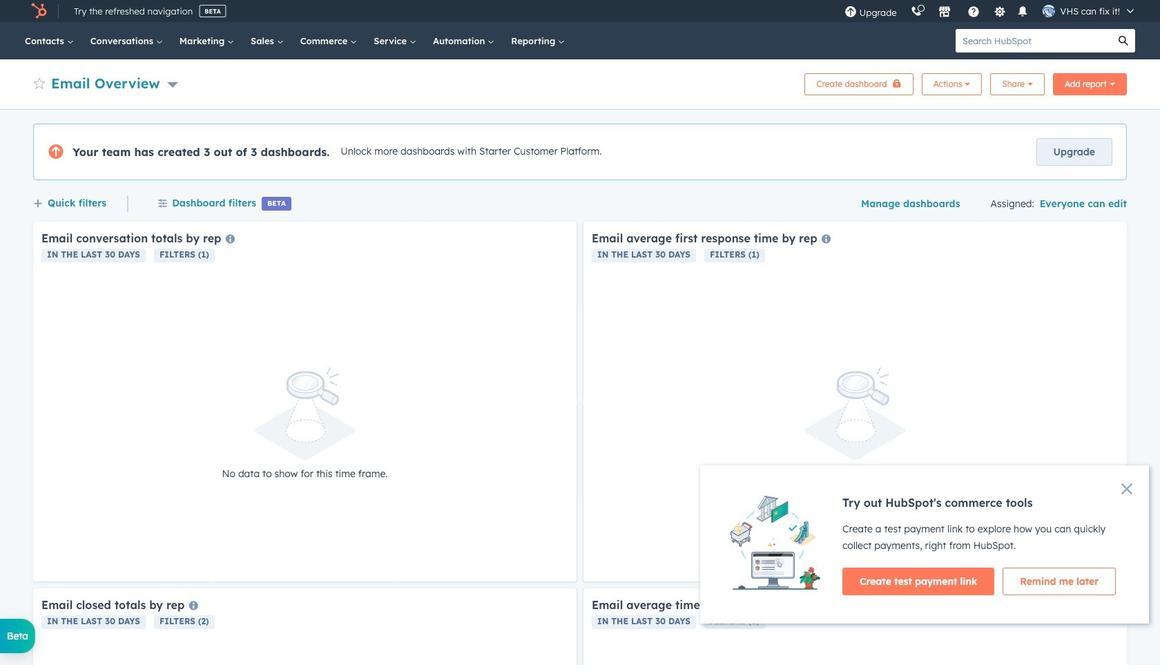 Task type: locate. For each thing, give the bounding box(es) containing it.
ruby anderson image
[[1043, 5, 1055, 17]]

banner
[[33, 69, 1127, 95]]

menu
[[838, 0, 1144, 22]]

marketplaces image
[[938, 6, 951, 19]]

email closed totals by rep element
[[33, 589, 577, 665]]



Task type: describe. For each thing, give the bounding box(es) containing it.
email average time to close by rep element
[[584, 589, 1127, 665]]

email average first response time by rep element
[[584, 222, 1127, 582]]

Search HubSpot search field
[[956, 29, 1112, 52]]

close image
[[1122, 484, 1133, 495]]

email conversation totals by rep element
[[33, 222, 577, 582]]



Task type: vqa. For each thing, say whether or not it's contained in the screenshot.
left Task
no



